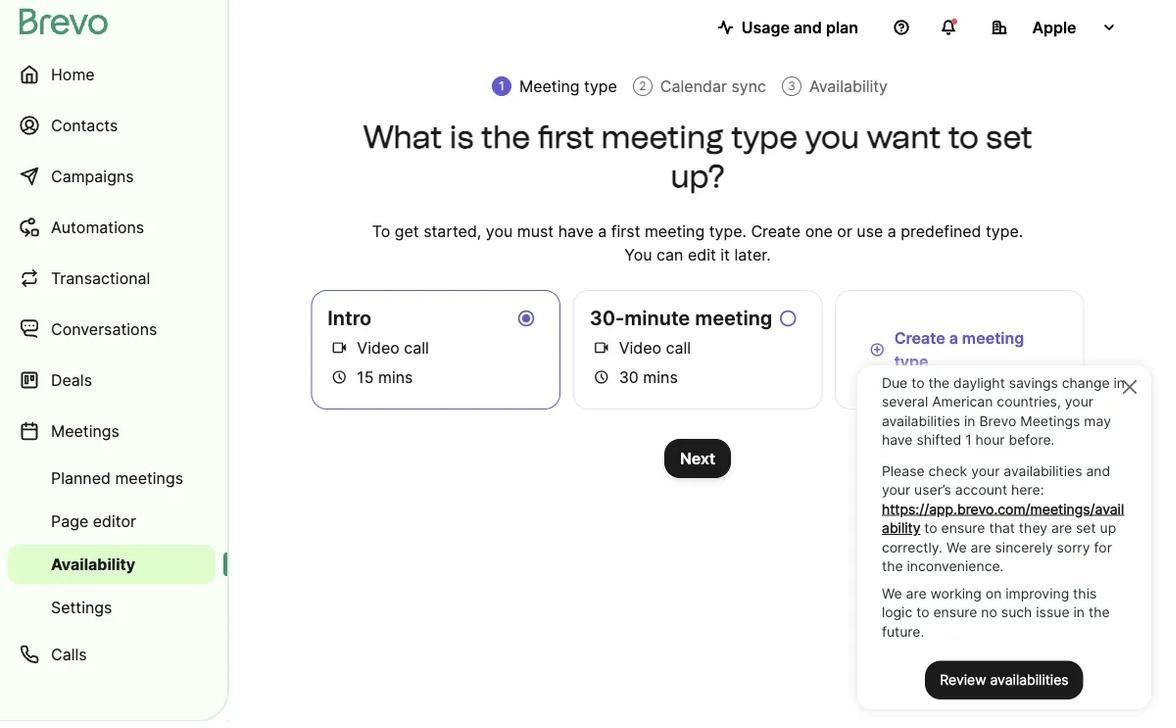 Task type: vqa. For each thing, say whether or not it's contained in the screenshot.
right first
yes



Task type: describe. For each thing, give the bounding box(es) containing it.
or
[[838, 222, 853, 241]]

settings
[[51, 598, 112, 617]]

meetings link
[[8, 408, 216, 455]]

1 horizontal spatial a
[[888, 222, 897, 241]]

0 vertical spatial type
[[584, 76, 617, 96]]

it
[[721, 245, 730, 264]]

campaigns
[[51, 167, 134, 186]]

to
[[948, 118, 979, 156]]

next button
[[665, 439, 731, 478]]

videocam inside 30-minute meeting radio_button_unchecked videocam video call
[[594, 339, 609, 357]]

home link
[[8, 51, 216, 98]]

one
[[805, 222, 833, 241]]

30-
[[590, 306, 625, 330]]

sync
[[732, 76, 767, 96]]

page
[[51, 512, 88, 531]]

can
[[657, 245, 684, 264]]

30
[[619, 368, 639, 387]]

schedule 15 mins
[[332, 368, 413, 387]]

use
[[857, 222, 884, 241]]

editor
[[93, 512, 136, 531]]

meeting inside 30-minute meeting radio_button_unchecked videocam video call
[[695, 306, 773, 330]]

calendar
[[661, 76, 727, 96]]

calendar sync
[[661, 76, 767, 96]]

add_circle_outline create a meeting type
[[870, 328, 1025, 371]]

intro
[[328, 306, 372, 330]]

you inside to get started, you must have a first meeting type. create one or use a predefined type. you can edit it later.
[[486, 222, 513, 241]]

conversations
[[51, 320, 157, 339]]

want
[[867, 118, 941, 156]]

a inside add_circle_outline create a meeting type
[[950, 328, 959, 348]]

planned meetings link
[[8, 459, 216, 498]]

first inside what is the first meeting type you want to set up?
[[538, 118, 594, 156]]

what is the first meeting type you want to set up?
[[363, 118, 1033, 195]]

usage and plan button
[[703, 8, 874, 47]]

create inside add_circle_outline create a meeting type
[[895, 328, 946, 348]]

meetings
[[115, 469, 183, 488]]

edit
[[688, 245, 716, 264]]

first inside to get started, you must have a first meeting type. create one or use a predefined type. you can edit it later.
[[611, 222, 641, 241]]

meeting inside add_circle_outline create a meeting type
[[963, 328, 1025, 348]]

plan
[[826, 18, 859, 37]]

transactional link
[[8, 255, 216, 302]]

1 call from the left
[[404, 338, 429, 357]]

calls link
[[8, 631, 216, 678]]

15
[[357, 368, 374, 387]]

campaigns link
[[8, 153, 216, 200]]

have
[[558, 222, 594, 241]]

deals
[[51, 371, 92, 390]]

apple button
[[976, 8, 1133, 47]]

schedule for intro
[[332, 368, 347, 387]]

next
[[680, 449, 716, 468]]

usage and plan
[[742, 18, 859, 37]]

get
[[395, 222, 419, 241]]

planned
[[51, 469, 111, 488]]

2 type. from the left
[[986, 222, 1024, 241]]

schedule for 30-minute meeting
[[594, 368, 609, 387]]

home
[[51, 65, 95, 84]]

mins for 30-minute meeting
[[643, 368, 678, 387]]

contacts link
[[8, 102, 216, 149]]

no color image containing videocam
[[590, 336, 613, 360]]



Task type: locate. For each thing, give the bounding box(es) containing it.
create up later.
[[751, 222, 801, 241]]

no color image containing radio_button_checked
[[515, 307, 538, 330]]

1 vertical spatial you
[[486, 222, 513, 241]]

radio_button_checked
[[517, 307, 536, 330]]

1 video from the left
[[357, 338, 400, 357]]

up?
[[671, 157, 725, 195]]

calls
[[51, 645, 87, 664]]

1 horizontal spatial schedule
[[594, 368, 609, 387]]

you left "must"
[[486, 222, 513, 241]]

page editor
[[51, 512, 136, 531]]

1 horizontal spatial you
[[806, 118, 860, 156]]

0 horizontal spatial video
[[357, 338, 400, 357]]

no color image
[[515, 307, 538, 330], [777, 307, 800, 330], [590, 336, 613, 360], [867, 338, 889, 362], [328, 366, 351, 389], [590, 366, 613, 389]]

you inside what is the first meeting type you want to set up?
[[806, 118, 860, 156]]

1 schedule from the left
[[332, 368, 347, 387]]

contacts
[[51, 116, 118, 135]]

videocam inside videocam video call
[[332, 339, 347, 357]]

call up schedule 15 mins
[[404, 338, 429, 357]]

schedule left 15
[[332, 368, 347, 387]]

videocam down intro
[[332, 339, 347, 357]]

radio_button_unchecked
[[779, 307, 798, 330]]

1 vertical spatial create
[[895, 328, 946, 348]]

deals link
[[8, 357, 216, 404]]

1 mins from the left
[[378, 368, 413, 387]]

type down sync
[[731, 118, 798, 156]]

1 horizontal spatial video
[[619, 338, 662, 357]]

no color image
[[328, 336, 351, 360]]

mins for intro
[[378, 368, 413, 387]]

call down minute
[[666, 338, 691, 357]]

no color image containing add_circle_outline
[[867, 338, 889, 362]]

0 horizontal spatial first
[[538, 118, 594, 156]]

add_circle_outline
[[870, 341, 886, 359]]

type. up it
[[709, 222, 747, 241]]

0 vertical spatial first
[[538, 118, 594, 156]]

conversations link
[[8, 306, 216, 353]]

1 horizontal spatial videocam
[[594, 339, 609, 357]]

call inside 30-minute meeting radio_button_unchecked videocam video call
[[666, 338, 691, 357]]

1 horizontal spatial availability
[[810, 76, 888, 96]]

is
[[450, 118, 474, 156]]

first
[[538, 118, 594, 156], [611, 222, 641, 241]]

usage
[[742, 18, 790, 37]]

you
[[806, 118, 860, 156], [486, 222, 513, 241]]

0 horizontal spatial call
[[404, 338, 429, 357]]

2
[[639, 79, 647, 93]]

create inside to get started, you must have a first meeting type. create one or use a predefined type. you can edit it later.
[[751, 222, 801, 241]]

mins right 15
[[378, 368, 413, 387]]

0 horizontal spatial create
[[751, 222, 801, 241]]

schedule left the '30'
[[594, 368, 609, 387]]

type inside what is the first meeting type you want to set up?
[[731, 118, 798, 156]]

video up schedule 15 mins
[[357, 338, 400, 357]]

2 video from the left
[[619, 338, 662, 357]]

predefined
[[901, 222, 982, 241]]

video
[[357, 338, 400, 357], [619, 338, 662, 357]]

1
[[499, 79, 505, 93]]

availability right 3
[[810, 76, 888, 96]]

1 horizontal spatial create
[[895, 328, 946, 348]]

0 horizontal spatial schedule
[[332, 368, 347, 387]]

mins right the '30'
[[643, 368, 678, 387]]

automations link
[[8, 204, 216, 251]]

to get started, you must have a first meeting type. create one or use a predefined type. you can edit it later.
[[372, 222, 1024, 264]]

schedule inside "schedule 30 mins"
[[594, 368, 609, 387]]

must
[[517, 222, 554, 241]]

0 vertical spatial you
[[806, 118, 860, 156]]

you
[[625, 245, 653, 264]]

0 horizontal spatial you
[[486, 222, 513, 241]]

meeting inside to get started, you must have a first meeting type. create one or use a predefined type. you can edit it later.
[[645, 222, 705, 241]]

the
[[481, 118, 531, 156]]

1 vertical spatial first
[[611, 222, 641, 241]]

schedule inside schedule 15 mins
[[332, 368, 347, 387]]

2 schedule from the left
[[594, 368, 609, 387]]

0 horizontal spatial type.
[[709, 222, 747, 241]]

schedule 30 mins
[[594, 368, 678, 387]]

0 horizontal spatial videocam
[[332, 339, 347, 357]]

call
[[404, 338, 429, 357], [666, 338, 691, 357]]

schedule
[[332, 368, 347, 387], [594, 368, 609, 387]]

first down the meeting type
[[538, 118, 594, 156]]

1 horizontal spatial call
[[666, 338, 691, 357]]

2 vertical spatial type
[[895, 352, 929, 371]]

first up you
[[611, 222, 641, 241]]

0 vertical spatial create
[[751, 222, 801, 241]]

type left 2 on the right top of the page
[[584, 76, 617, 96]]

videocam
[[332, 339, 347, 357], [594, 339, 609, 357]]

meeting
[[601, 118, 724, 156], [645, 222, 705, 241], [695, 306, 773, 330], [963, 328, 1025, 348]]

and
[[794, 18, 822, 37]]

meeting type
[[520, 76, 617, 96]]

type. right predefined at the right of page
[[986, 222, 1024, 241]]

type
[[584, 76, 617, 96], [731, 118, 798, 156], [895, 352, 929, 371]]

1 vertical spatial availability
[[51, 555, 135, 574]]

transactional
[[51, 269, 150, 288]]

videocam down 30-
[[594, 339, 609, 357]]

started,
[[424, 222, 482, 241]]

a right add_circle_outline
[[950, 328, 959, 348]]

1 horizontal spatial first
[[611, 222, 641, 241]]

30-minute meeting radio_button_unchecked videocam video call
[[590, 306, 798, 357]]

0 vertical spatial availability
[[810, 76, 888, 96]]

minute
[[625, 306, 690, 330]]

1 type. from the left
[[709, 222, 747, 241]]

a
[[598, 222, 607, 241], [888, 222, 897, 241], [950, 328, 959, 348]]

meetings
[[51, 422, 120, 441]]

mins
[[378, 368, 413, 387], [643, 368, 678, 387]]

you left the want
[[806, 118, 860, 156]]

apple
[[1033, 18, 1077, 37]]

set
[[987, 118, 1033, 156]]

type inside add_circle_outline create a meeting type
[[895, 352, 929, 371]]

2 mins from the left
[[643, 368, 678, 387]]

0 horizontal spatial availability
[[51, 555, 135, 574]]

meeting inside what is the first meeting type you want to set up?
[[601, 118, 724, 156]]

automations
[[51, 218, 144, 237]]

planned meetings
[[51, 469, 183, 488]]

video up "schedule 30 mins"
[[619, 338, 662, 357]]

no color image containing radio_button_unchecked
[[777, 307, 800, 330]]

availability link
[[8, 545, 216, 584]]

3
[[788, 79, 796, 93]]

page editor link
[[8, 502, 216, 541]]

a right have
[[598, 222, 607, 241]]

later.
[[735, 245, 771, 264]]

settings link
[[8, 588, 216, 627]]

2 horizontal spatial type
[[895, 352, 929, 371]]

1 horizontal spatial type
[[731, 118, 798, 156]]

meeting
[[520, 76, 580, 96]]

2 horizontal spatial a
[[950, 328, 959, 348]]

availability
[[810, 76, 888, 96], [51, 555, 135, 574]]

1 horizontal spatial mins
[[643, 368, 678, 387]]

0 horizontal spatial mins
[[378, 368, 413, 387]]

1 videocam from the left
[[332, 339, 347, 357]]

a right use
[[888, 222, 897, 241]]

create right add_circle_outline
[[895, 328, 946, 348]]

1 horizontal spatial type.
[[986, 222, 1024, 241]]

2 videocam from the left
[[594, 339, 609, 357]]

to
[[372, 222, 390, 241]]

2 call from the left
[[666, 338, 691, 357]]

0 horizontal spatial a
[[598, 222, 607, 241]]

video inside 30-minute meeting radio_button_unchecked videocam video call
[[619, 338, 662, 357]]

availability down the page editor
[[51, 555, 135, 574]]

0 horizontal spatial type
[[584, 76, 617, 96]]

what
[[363, 118, 442, 156]]

type.
[[709, 222, 747, 241], [986, 222, 1024, 241]]

1 vertical spatial type
[[731, 118, 798, 156]]

type right add_circle_outline
[[895, 352, 929, 371]]

videocam video call
[[332, 338, 429, 357]]

create
[[751, 222, 801, 241], [895, 328, 946, 348]]



